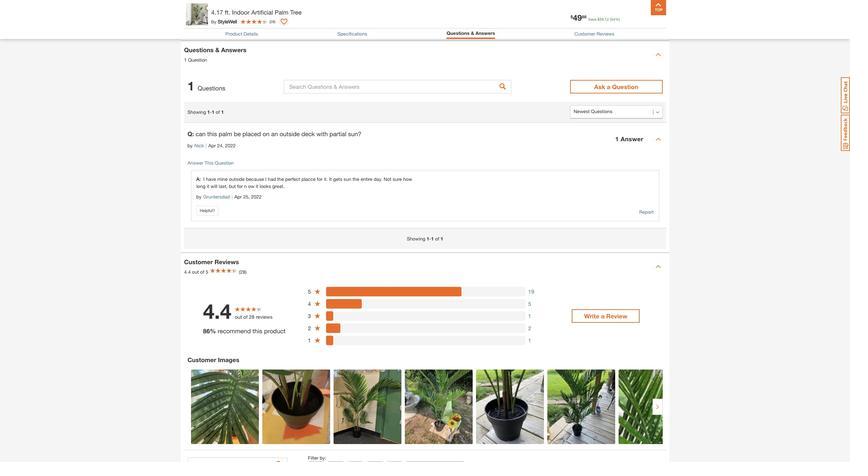 Task type: locate. For each thing, give the bounding box(es) containing it.
-
[[210, 109, 212, 115], [429, 236, 431, 242]]

0 vertical spatial showing 1 - 1 of 1
[[187, 109, 224, 115]]

1 vertical spatial &
[[215, 46, 220, 54]]

out
[[192, 270, 199, 275], [235, 315, 242, 320]]

0 horizontal spatial customer reviews
[[184, 259, 239, 266]]

apr left '24,'
[[208, 143, 216, 149]]

by
[[211, 18, 216, 24], [187, 143, 193, 149], [196, 194, 202, 200]]

2 vertical spatial question
[[215, 160, 234, 166]]

0 vertical spatial &
[[471, 30, 474, 36]]

1
[[184, 57, 187, 63], [187, 79, 194, 93], [207, 109, 210, 115], [212, 109, 214, 115], [221, 109, 224, 115], [615, 135, 619, 143], [427, 236, 429, 242], [431, 236, 434, 242], [441, 236, 443, 242], [528, 313, 531, 320], [308, 338, 311, 344], [528, 338, 531, 344]]

0 vertical spatial answer
[[621, 135, 643, 143]]

provide
[[288, 27, 304, 33]]

0 vertical spatial out
[[192, 270, 199, 275]]

by down the long
[[196, 194, 202, 200]]

improve
[[215, 27, 232, 33]]

0 horizontal spatial it
[[207, 183, 209, 189]]

artificial
[[251, 8, 273, 16]]

9pm
[[257, 13, 269, 19]]

answers inside questions & answers 1 question
[[221, 46, 246, 54]]

1 horizontal spatial answers
[[475, 30, 495, 36]]

5
[[206, 270, 208, 275], [308, 289, 311, 295], [528, 301, 531, 307]]

4.17 ft. indoor artificial palm tree
[[211, 8, 302, 16]]

1 vertical spatial product
[[264, 328, 286, 335]]

1 vertical spatial apr
[[234, 194, 242, 200]]

caret image for write a review
[[655, 264, 661, 270]]

.
[[604, 17, 605, 21]]

0 vertical spatial 2022
[[225, 143, 236, 149]]

2 horizontal spatial question
[[612, 83, 638, 91]]

question up 1 questions
[[188, 57, 207, 63]]

our
[[233, 27, 240, 33]]

|
[[206, 143, 207, 149], [232, 194, 233, 200]]

1 horizontal spatial 4.4
[[203, 300, 231, 324]]

$ left .
[[598, 17, 600, 21]]

product down reviews
[[264, 328, 286, 335]]

1 horizontal spatial i
[[265, 176, 267, 182]]

reviews down .
[[597, 31, 614, 37]]

1 vertical spatial for
[[237, 183, 243, 189]]

caret image
[[655, 52, 661, 57], [655, 137, 661, 142], [655, 264, 661, 270]]

review
[[606, 313, 627, 320]]

a right ask
[[607, 83, 610, 91]]

12
[[605, 17, 609, 21]]

0 vertical spatial reviews
[[597, 31, 614, 37]]

1 caret image from the top
[[655, 52, 661, 57]]

1 horizontal spatial question
[[215, 160, 234, 166]]

report button
[[639, 209, 654, 216]]

it right the ow
[[256, 183, 258, 189]]

can
[[199, 27, 206, 33], [196, 130, 206, 138]]

customer reviews down diy
[[574, 31, 614, 37]]

1 horizontal spatial reviews
[[597, 31, 614, 37]]

reviews up the (28)
[[215, 259, 239, 266]]

i have mine outside because i had the perfect placce for it. it gets sun the entire day.  not sure how long it will last, but for n ow it looks great.
[[196, 176, 412, 189]]

0 vertical spatial 28
[[270, 19, 274, 24]]

0 horizontal spatial reviews
[[215, 259, 239, 266]]

a
[[607, 83, 610, 91], [601, 313, 605, 320]]

0 horizontal spatial a
[[601, 313, 605, 320]]

0 vertical spatial |
[[206, 143, 207, 149]]

apr
[[208, 143, 216, 149], [234, 194, 242, 200]]

product right our
[[242, 27, 258, 33]]

sure
[[393, 176, 402, 182]]

0 vertical spatial apr
[[208, 143, 216, 149]]

customer reviews button
[[574, 31, 614, 37], [574, 31, 614, 37]]

display image
[[281, 19, 287, 25]]

3 caret image from the top
[[655, 264, 661, 270]]

2022 right 25,
[[251, 194, 262, 200]]

write
[[584, 313, 599, 320]]

)
[[274, 19, 275, 24]]

returnable
[[191, 3, 214, 8]]

0 horizontal spatial 2022
[[225, 143, 236, 149]]

question right ask
[[612, 83, 638, 91]]

1 horizontal spatial 2
[[528, 325, 531, 332]]

indoor
[[232, 8, 250, 16]]

0 horizontal spatial 4.4
[[184, 270, 191, 275]]

| down but on the left of page
[[232, 194, 233, 200]]

specifications
[[337, 31, 367, 37]]

2 vertical spatial customer
[[187, 357, 216, 364]]

answer
[[621, 135, 643, 143], [187, 160, 203, 166]]

by left nick at top
[[187, 143, 193, 149]]

can left 'we'
[[199, 27, 206, 33]]

4.17
[[211, 8, 223, 16]]

1 vertical spatial question
[[612, 83, 638, 91]]

4 star icon image from the top
[[314, 325, 321, 332]]

1 horizontal spatial out
[[235, 315, 242, 320]]

0 vertical spatial customer
[[574, 31, 595, 37]]

feedback link image
[[841, 115, 850, 151]]

1 vertical spatial -
[[429, 236, 431, 242]]

$ 49 88 save $ 59 . 12 ( 54 %)
[[571, 13, 620, 22]]

1 horizontal spatial answer
[[621, 135, 643, 143]]

1 vertical spatial a
[[601, 313, 605, 320]]

last,
[[219, 183, 228, 189]]

0 horizontal spatial the
[[277, 176, 284, 182]]

& inside questions & answers 1 question
[[215, 46, 220, 54]]

question inside button
[[612, 83, 638, 91]]

ask
[[594, 83, 605, 91]]

2022 for a:
[[251, 194, 262, 200]]

2 horizontal spatial 5
[[528, 301, 531, 307]]

1 vertical spatial can
[[196, 130, 206, 138]]

0 horizontal spatial answers
[[221, 46, 246, 54]]

product details button
[[225, 31, 258, 37], [225, 31, 258, 37]]

1 vertical spatial outside
[[229, 176, 245, 182]]

can right q:
[[196, 130, 206, 138]]

| for a:
[[232, 194, 233, 200]]

the right sun in the top of the page
[[353, 176, 359, 182]]

2 the from the left
[[353, 176, 359, 182]]

0 horizontal spatial by
[[187, 143, 193, 149]]

1 vertical spatial 2022
[[251, 194, 262, 200]]

1 vertical spatial customer reviews
[[184, 259, 239, 266]]

i left the have on the left of page
[[203, 176, 205, 182]]

answers
[[475, 30, 495, 36], [221, 46, 246, 54]]

19
[[528, 289, 534, 295]]

by up 'we'
[[211, 18, 216, 24]]

3 star icon image from the top
[[314, 313, 321, 320]]

1 horizontal spatial &
[[471, 30, 474, 36]]

outside up but on the left of page
[[229, 176, 245, 182]]

customer reviews
[[574, 31, 614, 37], [184, 259, 239, 266]]

59
[[600, 17, 604, 21]]

0 vertical spatial caret image
[[655, 52, 661, 57]]

1 i from the left
[[203, 176, 205, 182]]

the
[[277, 176, 284, 182], [353, 176, 359, 182]]

1 vertical spatial questions
[[184, 46, 214, 54]]

product
[[242, 27, 258, 33], [264, 328, 286, 335]]

| right nick at top
[[206, 143, 207, 149]]

answers for questions & answers
[[475, 30, 495, 36]]

outside inside i have mine outside because i had the perfect placce for it. it gets sun the entire day.  not sure how long it will last, but for n ow it looks great.
[[229, 176, 245, 182]]

0 vertical spatial question
[[188, 57, 207, 63]]

1 horizontal spatial outside
[[280, 130, 300, 138]]

customer left images
[[187, 357, 216, 364]]

apr left 25,
[[234, 194, 242, 200]]

70815 button
[[279, 13, 303, 20]]

0 vertical spatial 5
[[206, 270, 208, 275]]

me button
[[615, 8, 636, 24]]

0 horizontal spatial question
[[188, 57, 207, 63]]

1 vertical spatial showing 1 - 1 of 1
[[407, 236, 443, 242]]

4.4 for 4.4
[[203, 300, 231, 324]]

(28)
[[239, 270, 247, 275]]

by for i have mine outside because i had the perfect placce for it. it gets sun the entire day.  not sure how long it will last, but for n ow it looks great.
[[196, 194, 202, 200]]

4.4 for 4.4 out of 5
[[184, 270, 191, 275]]

0 horizontal spatial outside
[[229, 176, 245, 182]]

2 it from the left
[[256, 183, 258, 189]]

entire
[[361, 176, 372, 182]]

0 vertical spatial product
[[242, 27, 258, 33]]

outside right an
[[280, 130, 300, 138]]

$ left 88
[[571, 14, 573, 19]]

1 vertical spatial showing
[[407, 236, 425, 242]]

0 horizontal spatial |
[[206, 143, 207, 149]]

answer this question
[[187, 160, 234, 166]]

questions inside questions & answers 1 question
[[184, 46, 214, 54]]

0 horizontal spatial i
[[203, 176, 205, 182]]

ft.
[[225, 8, 230, 16]]

questions & answers
[[447, 30, 495, 36]]

apr for q:
[[208, 143, 216, 149]]

1 inside questions & answers 1 question
[[184, 57, 187, 63]]

question for ask a question
[[612, 83, 638, 91]]

0 horizontal spatial 28
[[249, 315, 254, 320]]

1 vertical spatial 4.4
[[203, 300, 231, 324]]

it
[[207, 183, 209, 189], [256, 183, 258, 189]]

0 horizontal spatial apr
[[208, 143, 216, 149]]

1 horizontal spatial it
[[256, 183, 258, 189]]

live chat image
[[841, 77, 850, 114]]

88
[[582, 14, 587, 19]]

1 vertical spatial this
[[253, 328, 262, 335]]

an
[[271, 130, 278, 138]]

0 vertical spatial customer reviews
[[574, 31, 614, 37]]

for left it.
[[317, 176, 323, 182]]

top button
[[651, 0, 666, 15]]

a right write
[[601, 313, 605, 320]]

1 vertical spatial 5
[[308, 289, 311, 295]]

customer images
[[187, 357, 239, 364]]

this up by nick | apr 24, 2022
[[207, 130, 217, 138]]

diy
[[591, 18, 600, 24]]

diy button
[[585, 8, 607, 24]]

1 vertical spatial 28
[[249, 315, 254, 320]]

1 star icon image from the top
[[314, 289, 321, 295]]

( 28 )
[[269, 19, 275, 24]]

services
[[556, 18, 576, 24]]

5 star icon image from the top
[[314, 338, 321, 344]]

28 up information?
[[270, 19, 274, 24]]

0 horizontal spatial product
[[242, 27, 258, 33]]

customer up 4.4 out of 5
[[184, 259, 213, 266]]

question for answer this question
[[215, 160, 234, 166]]

1 vertical spatial caret image
[[655, 137, 661, 142]]

answers for questions & answers 1 question
[[221, 46, 246, 54]]

it left the will
[[207, 183, 209, 189]]

0 horizontal spatial &
[[215, 46, 220, 54]]

2 star icon image from the top
[[314, 301, 321, 308]]

0 horizontal spatial this
[[207, 130, 217, 138]]

0 horizontal spatial answer
[[187, 160, 203, 166]]

a inside ask a question button
[[607, 83, 610, 91]]

49
[[573, 13, 582, 22]]

for left n
[[237, 183, 243, 189]]

star icon image for 1
[[314, 338, 321, 344]]

i
[[203, 176, 205, 182], [265, 176, 267, 182]]

( right 12
[[610, 17, 611, 21]]

n
[[244, 183, 247, 189]]

customer down save
[[574, 31, 595, 37]]

1 vertical spatial answers
[[221, 46, 246, 54]]

28
[[270, 19, 274, 24], [249, 315, 254, 320]]

$
[[571, 14, 573, 19], [598, 17, 600, 21]]

how
[[403, 176, 412, 182]]

it.
[[324, 176, 328, 182]]

2022 for q:
[[225, 143, 236, 149]]

1 horizontal spatial a
[[607, 83, 610, 91]]

0 horizontal spatial 5
[[206, 270, 208, 275]]

0 vertical spatial for
[[317, 176, 323, 182]]

write a review button
[[572, 310, 640, 323]]

1 horizontal spatial the
[[353, 176, 359, 182]]

2 vertical spatial by
[[196, 194, 202, 200]]

question right the this
[[215, 160, 234, 166]]

the up great. at the top left
[[277, 176, 284, 182]]

( left )
[[269, 19, 270, 24]]

1 horizontal spatial |
[[232, 194, 233, 200]]

0 horizontal spatial -
[[210, 109, 212, 115]]

by gruntersdad | apr 25, 2022
[[196, 194, 262, 200]]

details
[[244, 31, 258, 37]]

ow
[[248, 183, 254, 189]]

1 horizontal spatial by
[[196, 194, 202, 200]]

this down out of 28 reviews
[[253, 328, 262, 335]]

& for questions & answers 1 question
[[215, 46, 220, 54]]

how can we improve our product information? provide feedback.
[[187, 27, 326, 33]]

0 horizontal spatial 2
[[308, 325, 311, 332]]

2 vertical spatial caret image
[[655, 264, 661, 270]]

showing
[[187, 109, 206, 115], [407, 236, 425, 242]]

star icon image
[[314, 289, 321, 295], [314, 301, 321, 308], [314, 313, 321, 320], [314, 325, 321, 332], [314, 338, 321, 344]]

because
[[246, 176, 264, 182]]

1 horizontal spatial 28
[[270, 19, 274, 24]]

0 vertical spatial questions
[[447, 30, 470, 36]]

%)
[[615, 17, 620, 21]]

customer reviews up 4.4 out of 5
[[184, 259, 239, 266]]

28 left reviews
[[249, 315, 254, 320]]

2022 right '24,'
[[225, 143, 236, 149]]

questions & answers button
[[447, 30, 495, 37], [447, 30, 495, 36]]

1 vertical spatial |
[[232, 194, 233, 200]]

a inside write a review button
[[601, 313, 605, 320]]

a:
[[196, 176, 203, 182]]

0 vertical spatial answers
[[475, 30, 495, 36]]

2 vertical spatial 5
[[528, 301, 531, 307]]

gets
[[333, 176, 342, 182]]

question
[[188, 57, 207, 63], [612, 83, 638, 91], [215, 160, 234, 166]]

i left had
[[265, 176, 267, 182]]

long
[[196, 183, 205, 189]]

1 horizontal spatial product
[[264, 328, 286, 335]]

1 horizontal spatial apr
[[234, 194, 242, 200]]



Task type: vqa. For each thing, say whether or not it's contained in the screenshot.
items on the top of page
no



Task type: describe. For each thing, give the bounding box(es) containing it.
palm
[[275, 8, 289, 16]]

q: can this palm be placed on an outside deck with partial sun?
[[187, 130, 361, 138]]

1 the from the left
[[277, 176, 284, 182]]

on
[[263, 130, 270, 138]]

1 answer
[[615, 135, 643, 143]]

Search Questions & Answers text field
[[284, 80, 511, 94]]

placce
[[301, 176, 316, 182]]

partial
[[329, 130, 346, 138]]

star icon image for 4
[[314, 301, 321, 308]]

star icon image for 2
[[314, 325, 321, 332]]

by:
[[320, 456, 326, 461]]

we
[[208, 27, 214, 33]]

1 horizontal spatial showing 1 - 1 of 1
[[407, 236, 443, 242]]

star icon image for 3
[[314, 313, 321, 320]]

helpful?
[[200, 208, 215, 213]]

1 horizontal spatial showing
[[407, 236, 425, 242]]

1 horizontal spatial -
[[429, 236, 431, 242]]

product details
[[225, 31, 258, 37]]

2 2 from the left
[[528, 325, 531, 332]]

palm
[[219, 130, 232, 138]]

1 2 from the left
[[308, 325, 311, 332]]

24,
[[217, 143, 224, 149]]

not
[[384, 176, 391, 182]]

how
[[187, 27, 197, 33]]

click to redirect to view my cart page image
[[648, 8, 656, 16]]

by nick | apr 24, 2022
[[187, 143, 236, 149]]

25,
[[243, 194, 250, 200]]

%
[[210, 328, 216, 335]]

product image image
[[186, 3, 208, 25]]

1 horizontal spatial $
[[598, 17, 600, 21]]

this
[[205, 160, 213, 166]]

2 caret image from the top
[[655, 137, 661, 142]]

& for questions & answers
[[471, 30, 474, 36]]

Search text field
[[187, 459, 288, 463]]

1 horizontal spatial this
[[253, 328, 262, 335]]

apr for a:
[[234, 194, 242, 200]]

| for q:
[[206, 143, 207, 149]]

out of 28 reviews
[[235, 315, 273, 320]]

questions for questions & answers
[[447, 30, 470, 36]]

by stylewell
[[211, 18, 237, 24]]

day.
[[374, 176, 382, 182]]

n baton rouge
[[224, 13, 261, 19]]

0 vertical spatial -
[[210, 109, 212, 115]]

questions for questions & answers 1 question
[[184, 46, 214, 54]]

4.4 out of 5
[[184, 270, 208, 275]]

mine
[[217, 176, 228, 182]]

2 i from the left
[[265, 176, 267, 182]]

the home depot logo image
[[186, 5, 208, 27]]

images
[[218, 357, 239, 364]]

gruntersdad button
[[203, 193, 230, 201]]

1 vertical spatial reviews
[[215, 259, 239, 266]]

caret image for ask a question
[[655, 52, 661, 57]]

0 horizontal spatial $
[[571, 14, 573, 19]]

services button
[[555, 8, 577, 24]]

4
[[308, 301, 311, 307]]

n
[[224, 13, 228, 19]]

product
[[225, 31, 242, 37]]

( inside $ 49 88 save $ 59 . 12 ( 54 %)
[[610, 17, 611, 21]]

3
[[308, 313, 311, 320]]

have
[[206, 176, 216, 182]]

1 horizontal spatial customer reviews
[[574, 31, 614, 37]]

filter by:
[[308, 456, 326, 461]]

but
[[229, 183, 236, 189]]

me
[[622, 18, 629, 24]]

great.
[[272, 183, 284, 189]]

save
[[588, 17, 596, 21]]

1 vertical spatial customer
[[184, 259, 213, 266]]

placed
[[242, 130, 261, 138]]

filter
[[308, 456, 318, 461]]

ask a question
[[594, 83, 638, 91]]

how can we improve our product information? provide feedback. link
[[187, 27, 326, 33]]

will
[[211, 183, 217, 189]]

a for question
[[607, 83, 610, 91]]

can for how
[[199, 27, 206, 33]]

sun
[[344, 176, 351, 182]]

helpful? button
[[196, 206, 218, 216]]

tree
[[290, 8, 302, 16]]

nick button
[[194, 142, 204, 149]]

54
[[611, 17, 615, 21]]

can for q:
[[196, 130, 206, 138]]

with
[[316, 130, 328, 138]]

1 questions
[[187, 79, 225, 93]]

reviews
[[256, 315, 273, 320]]

report
[[639, 209, 654, 215]]

1 vertical spatial out
[[235, 315, 242, 320]]

86 % recommend this product
[[203, 328, 286, 335]]

ask a question button
[[570, 80, 663, 94]]

86
[[203, 328, 210, 335]]

nick
[[194, 143, 204, 149]]

feedback.
[[305, 27, 326, 33]]

looks
[[260, 183, 271, 189]]

question inside questions & answers 1 question
[[188, 57, 207, 63]]

1 horizontal spatial for
[[317, 176, 323, 182]]

0 vertical spatial this
[[207, 130, 217, 138]]

0 horizontal spatial (
[[269, 19, 270, 24]]

write a review
[[584, 313, 627, 320]]

star icon image for 5
[[314, 289, 321, 295]]

a for review
[[601, 313, 605, 320]]

by for can this palm be placed on an outside deck with partial sun?
[[187, 143, 193, 149]]

0 vertical spatial outside
[[280, 130, 300, 138]]

0 horizontal spatial out
[[192, 270, 199, 275]]

answer this question link
[[187, 160, 234, 166]]

baton
[[230, 13, 244, 19]]

questions inside 1 questions
[[198, 84, 225, 92]]

q:
[[187, 130, 194, 138]]

deck
[[301, 130, 315, 138]]

questions & answers 1 question
[[184, 46, 246, 63]]

0 vertical spatial showing
[[187, 109, 206, 115]]

had
[[268, 176, 276, 182]]

stylewell
[[218, 18, 237, 24]]

1 horizontal spatial 5
[[308, 289, 311, 295]]

perfect
[[285, 176, 300, 182]]

2 horizontal spatial by
[[211, 18, 216, 24]]

1 it from the left
[[207, 183, 209, 189]]



